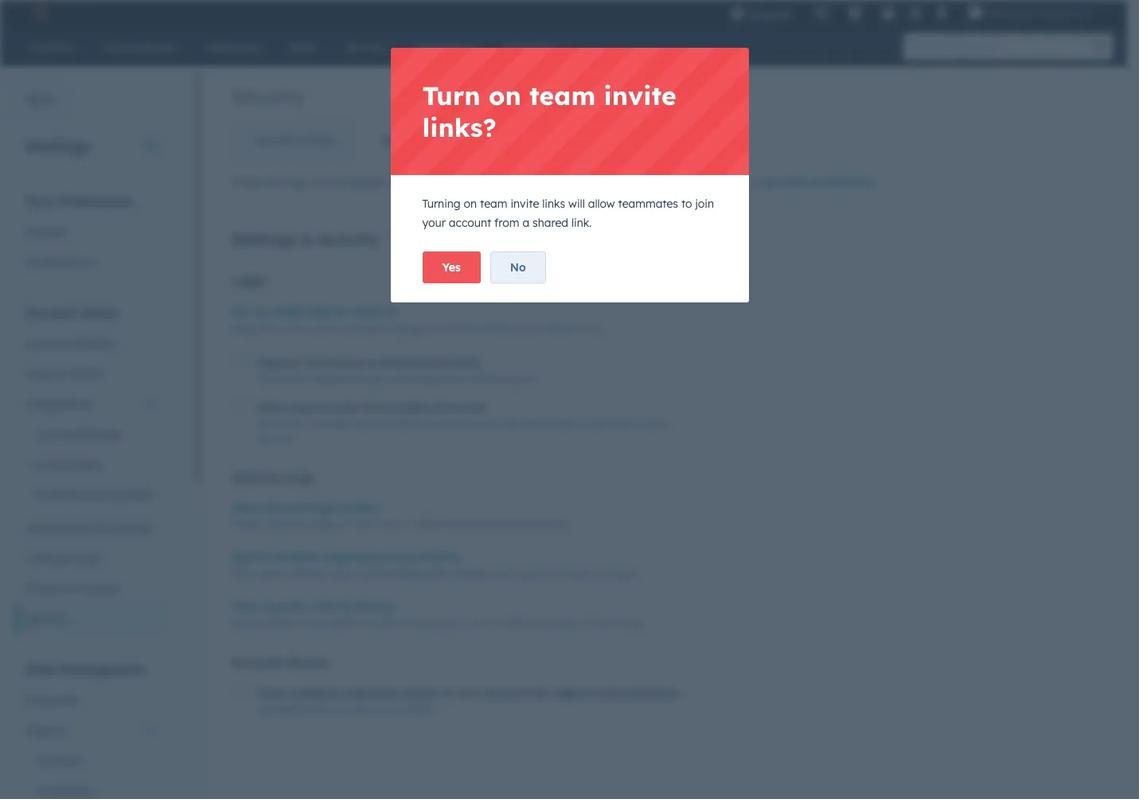 Task type: locate. For each thing, give the bounding box(es) containing it.
hubspot inside view security activity history review insights into notable security actions taken in your hubspot account in the last year.
[[495, 617, 535, 629]]

connected apps
[[35, 428, 121, 442]]

account up "users"
[[25, 337, 68, 351]]

a inside turning on team invite links will allow teammates to join your account from a shared link.
[[523, 216, 530, 230]]

1 vertical spatial account
[[25, 337, 68, 351]]

properties link
[[16, 686, 166, 716]]

1 horizontal spatial settings & activity
[[381, 134, 483, 148]]

& for users & teams link on the left
[[58, 367, 66, 382]]

0 horizontal spatial settings
[[25, 136, 90, 156]]

1 horizontal spatial for
[[534, 687, 549, 701]]

settings down the back
[[25, 136, 90, 156]]

1 vertical spatial account.
[[257, 432, 296, 444]]

1 vertical spatial team
[[480, 197, 508, 211]]

2 vertical spatial security
[[25, 613, 68, 627]]

a left shared
[[523, 216, 530, 230]]

selected,
[[314, 418, 354, 430]]

connected apps link
[[16, 420, 166, 450]]

account. up activity logs
[[257, 432, 296, 444]]

0 vertical spatial teammates
[[619, 197, 679, 211]]

to right "go"
[[749, 175, 760, 190]]

1 vertical spatial from
[[360, 400, 387, 415]]

up inside set up single sign-on (sso) button
[[253, 304, 267, 319]]

join
[[696, 197, 715, 211], [337, 400, 357, 415]]

your right taken
[[473, 617, 493, 629]]

teammates down in.
[[526, 418, 577, 430]]

your right accessed
[[494, 568, 514, 580]]

on right turning
[[464, 197, 477, 211]]

settings & activity down settings
[[232, 229, 380, 249]]

notifications button
[[929, 0, 956, 25]]

1 vertical spatial will
[[569, 197, 585, 211]]

1 vertical spatial last
[[583, 568, 599, 580]]

set up single sign-on (sso) button
[[232, 302, 404, 323]]

last
[[531, 518, 547, 530], [583, 568, 599, 580], [605, 617, 621, 629]]

view security activity history review insights into notable security actions taken in your hubspot account in the last year.
[[232, 600, 645, 629]]

log
[[512, 374, 526, 386]]

this down the require at the top left
[[285, 374, 302, 386]]

history inside view security activity history review insights into notable security actions taken in your hubspot account in the last year.
[[356, 600, 395, 614]]

add
[[592, 418, 610, 430]]

when down set
[[232, 323, 257, 335]]

teammates inside allow users to join from a team invite link when this is selected, you can share an invite link with your teammates to add them to your account.
[[526, 418, 577, 430]]

join down settings,
[[696, 197, 715, 211]]

2 vertical spatial team
[[400, 400, 429, 415]]

2 vertical spatial when
[[257, 418, 283, 430]]

personal
[[592, 175, 637, 190]]

users inside allow users to join from a team invite link when this is selected, you can share an invite link with your teammates to add them to your account.
[[290, 400, 319, 415]]

factor
[[329, 356, 365, 371]]

users
[[25, 367, 55, 382]]

login
[[407, 323, 429, 335], [310, 501, 338, 515], [314, 518, 336, 530]]

1 vertical spatial this
[[285, 374, 302, 386]]

allow
[[588, 197, 615, 211]]

apps down integrations "button"
[[95, 428, 121, 442]]

invite inside "turn on team invite links?"
[[604, 80, 677, 112]]

email
[[35, 488, 64, 503]]

account for account setup
[[25, 305, 77, 321]]

turn
[[423, 80, 481, 112]]

0 vertical spatial security
[[232, 84, 305, 108]]

export hubspot employee access history button
[[232, 548, 461, 567]]

1 horizontal spatial year.
[[623, 617, 645, 629]]

when down the require at the top left
[[257, 374, 283, 386]]

1 horizontal spatial up
[[305, 323, 316, 335]]

2 horizontal spatial last
[[605, 617, 621, 629]]

activity
[[441, 134, 483, 148], [319, 229, 380, 249], [232, 470, 281, 486]]

1 horizontal spatial last
[[583, 568, 599, 580]]

in up employee
[[375, 518, 383, 530]]

users & teams
[[25, 367, 103, 382]]

0 vertical spatial a
[[523, 216, 530, 230]]

0 vertical spatial access
[[382, 550, 419, 565]]

0 vertical spatial settings & activity
[[381, 134, 483, 148]]

activity left logs
[[232, 470, 281, 486]]

0 vertical spatial from
[[495, 216, 520, 230]]

2fa
[[481, 374, 497, 386]]

your inside allow hubspot employees access to your account for support and assistance disabled by tara schultz on 10/19/2023
[[458, 687, 483, 701]]

last inside view security activity history review insights into notable security actions taken in your hubspot account in the last year.
[[605, 617, 621, 629]]

your left business
[[519, 323, 539, 335]]

this down single
[[260, 323, 276, 335]]

0 vertical spatial is
[[279, 323, 286, 335]]

teams
[[69, 367, 103, 382]]

users inside require two-factor authentication (2fa) when this is selected all users are required to use 2fa to log in.
[[367, 374, 390, 386]]

0 horizontal spatial team
[[400, 400, 429, 415]]

to down taken
[[443, 687, 454, 701]]

team inside turning on team invite links will allow teammates to join your account from a shared link.
[[480, 197, 508, 211]]

in
[[375, 518, 383, 530], [556, 568, 564, 580], [462, 617, 470, 629], [577, 617, 585, 629]]

account up account defaults
[[25, 305, 77, 321]]

on right turn
[[489, 80, 522, 112]]

turn on team invite links?
[[423, 80, 677, 143]]

your down taken
[[458, 687, 483, 701]]

a up can
[[390, 400, 397, 415]]

will left be
[[310, 175, 326, 190]]

& up entire
[[429, 134, 437, 148]]

security inside the account setup element
[[25, 613, 68, 627]]

this inside allow users to join from a team invite link when this is selected, you can share an invite link with your teammates to add them to your account.
[[285, 418, 302, 430]]

data management element
[[16, 661, 166, 800]]

0 horizontal spatial activity
[[232, 470, 281, 486]]

users up selected,
[[290, 400, 319, 415]]

turning
[[423, 197, 461, 211]]

allow down the require at the top left
[[257, 400, 287, 415]]

1 vertical spatial all
[[354, 374, 364, 386]]

1 horizontal spatial join
[[696, 197, 715, 211]]

1 vertical spatial allow
[[257, 687, 287, 701]]

yes
[[443, 260, 461, 275]]

help button
[[876, 0, 903, 25]]

join up selected,
[[337, 400, 357, 415]]

view up inspect
[[232, 501, 259, 515]]

for left support
[[534, 687, 549, 701]]

1 vertical spatial apps
[[75, 458, 102, 472]]

1 vertical spatial teammates
[[526, 418, 577, 430]]

on up user
[[335, 304, 349, 319]]

your
[[565, 175, 588, 190], [423, 216, 446, 230], [519, 323, 539, 335], [503, 418, 523, 430], [650, 418, 670, 430], [385, 518, 405, 530], [494, 568, 514, 580], [473, 617, 493, 629], [458, 687, 483, 701]]

join inside allow users to join from a team invite link when this is selected, you can share an invite link with your teammates to add them to your account.
[[337, 400, 357, 415]]

year.
[[550, 518, 571, 530], [623, 617, 645, 629]]

access
[[382, 550, 419, 565], [403, 687, 440, 701]]

settings & activity up entire
[[381, 134, 483, 148]]

security preferences link
[[763, 175, 876, 190]]

1 allow from the top
[[257, 400, 287, 415]]

notable
[[324, 617, 358, 629]]

access for to
[[403, 687, 440, 701]]

0 vertical spatial view
[[232, 501, 259, 515]]

account right accessed
[[516, 568, 553, 580]]

consent
[[78, 582, 121, 597]]

be
[[330, 175, 343, 190]]

links?
[[423, 112, 497, 143]]

1 horizontal spatial activity
[[319, 229, 380, 249]]

employees
[[398, 568, 447, 580], [341, 687, 400, 701]]

1 vertical spatial a
[[390, 400, 397, 415]]

view for view security activity history
[[232, 600, 259, 614]]

service
[[67, 488, 106, 503]]

navigation containing security center
[[232, 121, 506, 161]]

days.
[[616, 568, 640, 580]]

apoptosis studios 2
[[987, 6, 1083, 19]]

this
[[260, 323, 276, 335], [285, 374, 302, 386], [285, 418, 302, 430]]

& right privacy
[[67, 582, 75, 597]]

to inside turning on team invite links will allow teammates to join your account from a shared link.
[[682, 197, 693, 211]]

a right get
[[251, 568, 257, 580]]

email service provider link
[[16, 480, 166, 511]]

0 vertical spatial employees
[[398, 568, 447, 580]]

10/19/2023
[[384, 704, 434, 716]]

them
[[612, 418, 635, 430]]

0 vertical spatial users
[[367, 374, 390, 386]]

account inside turning on team invite links will allow teammates to join your account from a shared link.
[[449, 216, 492, 230]]

apoptosis studios 2 button
[[959, 0, 1107, 25]]

tara schultz image
[[969, 6, 983, 20]]

account up accessed
[[450, 518, 487, 530]]

hubspot
[[408, 518, 448, 530], [273, 550, 321, 565], [356, 568, 396, 580], [495, 617, 535, 629], [290, 687, 338, 701]]

integrations button
[[16, 390, 166, 420]]

account up support
[[538, 617, 574, 629]]

activity down be
[[319, 229, 380, 249]]

turning on team invite links will allow teammates to join your account from a shared link.
[[423, 197, 715, 230]]

login right one
[[407, 323, 429, 335]]

menu item
[[804, 0, 807, 25]]

security left settings,
[[640, 175, 681, 190]]

when
[[232, 323, 257, 335], [257, 374, 283, 386], [257, 418, 283, 430]]

security link
[[16, 605, 166, 635]]

0 vertical spatial link
[[466, 400, 485, 415]]

1 vertical spatial when
[[257, 374, 283, 386]]

0 horizontal spatial year.
[[550, 518, 571, 530]]

2 horizontal spatial activity
[[441, 134, 483, 148]]

set
[[232, 304, 250, 319]]

from up accessed
[[490, 518, 511, 530]]

team for links?
[[530, 80, 596, 112]]

in right taken
[[462, 617, 470, 629]]

0 vertical spatial year.
[[550, 518, 571, 530]]

0 vertical spatial account.
[[455, 175, 500, 190]]

1 view from the top
[[232, 501, 259, 515]]

all
[[447, 323, 457, 335], [354, 374, 364, 386]]

0 vertical spatial apps
[[95, 428, 121, 442]]

& for settings & activity link at the left of the page
[[429, 134, 437, 148]]

employees up view security activity history review insights into notable security actions taken in your hubspot account in the last year.
[[398, 568, 447, 580]]

to right applied
[[388, 175, 399, 190]]

hubspot image
[[29, 3, 48, 22]]

settings
[[381, 134, 426, 148], [25, 136, 90, 156], [232, 229, 297, 249]]

for right one
[[431, 323, 444, 335]]

2 horizontal spatial team
[[530, 80, 596, 112]]

link up with
[[466, 400, 485, 415]]

security up the insights
[[262, 600, 307, 614]]

1 vertical spatial is
[[304, 374, 311, 386]]

0 horizontal spatial up
[[253, 304, 267, 319]]

account. left 'to'
[[455, 175, 500, 190]]

1 horizontal spatial will
[[569, 197, 585, 211]]

0 vertical spatial activity
[[338, 518, 372, 530]]

security
[[232, 84, 305, 108], [255, 134, 298, 148], [25, 613, 68, 627]]

schultz
[[335, 704, 367, 716]]

upgrade
[[748, 8, 793, 21]]

activity up employee
[[338, 518, 372, 530]]

settings up entire
[[381, 134, 426, 148]]

view inside view account login history inspect history of login activity in your hubspot account from the last year.
[[232, 501, 259, 515]]

account inside export hubspot employee access history get a report showing when hubspot employees accessed your account in the last 90 days.
[[516, 568, 553, 580]]

2 vertical spatial login
[[314, 518, 336, 530]]

0 horizontal spatial teammates
[[526, 418, 577, 430]]

2 view from the top
[[232, 600, 259, 614]]

is left selected,
[[304, 418, 311, 430]]

in left 90
[[556, 568, 564, 580]]

your inside turning on team invite links will allow teammates to join your account from a shared link.
[[423, 216, 446, 230]]

login right "of"
[[314, 518, 336, 530]]

use
[[462, 374, 478, 386]]

team inside allow users to join from a team invite link when this is selected, you can share an invite link with your teammates to add them to your account.
[[400, 400, 429, 415]]

0 vertical spatial login
[[407, 323, 429, 335]]

when up activity logs
[[257, 418, 283, 430]]

to inside allow hubspot employees access to your account for support and assistance disabled by tara schultz on 10/19/2023
[[443, 687, 454, 701]]

allow inside allow users to join from a team invite link when this is selected, you can share an invite link with your teammates to add them to your account.
[[257, 400, 287, 415]]

view for view account login history
[[232, 501, 259, 515]]

hubspot up export hubspot employee access history get a report showing when hubspot employees accessed your account in the last 90 days.
[[408, 518, 448, 530]]

access down view account login history inspect history of login activity in your hubspot account from the last year.
[[382, 550, 419, 565]]

2 horizontal spatial a
[[523, 216, 530, 230]]

from up you
[[360, 400, 387, 415]]

access inside export hubspot employee access history get a report showing when hubspot employees accessed your account in the last 90 days.
[[382, 550, 419, 565]]

into
[[304, 617, 321, 629]]

is left set
[[279, 323, 286, 335]]

view inside view security activity history review insights into notable security actions taken in your hubspot account in the last year.
[[232, 600, 259, 614]]

authentication
[[368, 356, 450, 371]]

access up 10/19/2023
[[403, 687, 440, 701]]

2 vertical spatial a
[[251, 568, 257, 580]]

history up notable
[[356, 600, 395, 614]]

view security activity history link
[[232, 600, 395, 614]]

is inside allow users to join from a team invite link when this is selected, you can share an invite link with your teammates to add them to your account.
[[304, 418, 311, 430]]

year. inside view security activity history review insights into notable security actions taken in your hubspot account in the last year.
[[623, 617, 645, 629]]

when inside allow users to join from a team invite link when this is selected, you can share an invite link with your teammates to add them to your account.
[[257, 418, 283, 430]]

allow inside allow hubspot employees access to your account for support and assistance disabled by tara schultz on 10/19/2023
[[257, 687, 287, 701]]

from down 'to'
[[495, 216, 520, 230]]

hubspot up the tara
[[290, 687, 338, 701]]

team inside "turn on team invite links?"
[[530, 80, 596, 112]]

your inside view account login history inspect history of login activity in your hubspot account from the last year.
[[385, 518, 405, 530]]

1 vertical spatial login
[[310, 501, 338, 515]]

0 vertical spatial account
[[25, 305, 77, 321]]

0 horizontal spatial account.
[[257, 432, 296, 444]]

last inside view account login history inspect history of login activity in your hubspot account from the last year.
[[531, 518, 547, 530]]

account left support
[[486, 687, 530, 701]]

report
[[259, 568, 287, 580]]

1 vertical spatial access
[[403, 687, 440, 701]]

1 horizontal spatial account.
[[455, 175, 500, 190]]

0 vertical spatial last
[[531, 518, 547, 530]]

1 horizontal spatial a
[[390, 400, 397, 415]]

to down settings,
[[682, 197, 693, 211]]

link left with
[[463, 418, 479, 430]]

account for account access
[[232, 655, 283, 671]]

security left center
[[255, 134, 298, 148]]

access inside allow hubspot employees access to your account for support and assistance disabled by tara schultz on 10/19/2023
[[403, 687, 440, 701]]

0 horizontal spatial users
[[290, 400, 319, 415]]

1 horizontal spatial users
[[367, 374, 390, 386]]

1 horizontal spatial teammates
[[619, 197, 679, 211]]

0 vertical spatial up
[[253, 304, 267, 319]]

your right with
[[503, 418, 523, 430]]

2 vertical spatial is
[[304, 418, 311, 430]]

teammates
[[619, 197, 679, 211], [526, 418, 577, 430]]

the
[[402, 175, 419, 190], [460, 323, 474, 335], [514, 518, 528, 530], [566, 568, 581, 580], [588, 617, 602, 629]]

settings inside navigation
[[381, 134, 426, 148]]

1 horizontal spatial team
[[480, 197, 508, 211]]

allow up disabled
[[257, 687, 287, 701]]

center
[[301, 134, 335, 148]]

& down settings
[[302, 229, 314, 249]]

your up export hubspot employee access history get a report showing when hubspot employees accessed your account in the last 90 days.
[[385, 518, 405, 530]]

when this is set up each user gets one login for all the software your business uses.
[[232, 323, 605, 335]]

0 horizontal spatial all
[[354, 374, 364, 386]]

private apps
[[35, 458, 102, 472]]

security
[[640, 175, 681, 190], [763, 175, 807, 190], [262, 600, 307, 614], [360, 617, 396, 629]]

privacy & consent link
[[16, 574, 166, 605]]

1 vertical spatial for
[[534, 687, 549, 701]]

login up "of"
[[310, 501, 338, 515]]

settings up login
[[232, 229, 297, 249]]

from inside view account login history inspect history of login activity in your hubspot account from the last year.
[[490, 518, 511, 530]]

0 horizontal spatial will
[[310, 175, 326, 190]]

1 vertical spatial users
[[290, 400, 319, 415]]

1 vertical spatial year.
[[623, 617, 645, 629]]

security down privacy
[[25, 613, 68, 627]]

for
[[431, 323, 444, 335], [534, 687, 549, 701]]

apoptosis
[[987, 6, 1035, 19]]

0 vertical spatial allow
[[257, 400, 287, 415]]

0 vertical spatial for
[[431, 323, 444, 335]]

for inside allow hubspot employees access to your account for support and assistance disabled by tara schultz on 10/19/2023
[[534, 687, 549, 701]]

all down factor
[[354, 374, 364, 386]]

menu
[[720, 0, 1109, 25]]

this left selected,
[[285, 418, 302, 430]]

1 vertical spatial join
[[337, 400, 357, 415]]

hubspot inside view account login history inspect history of login activity in your hubspot account from the last year.
[[408, 518, 448, 530]]

objects button
[[16, 716, 166, 746]]

2 vertical spatial from
[[490, 518, 511, 530]]

objects
[[25, 724, 66, 738]]

from
[[495, 216, 520, 230], [360, 400, 387, 415], [490, 518, 511, 530]]

settings & activity
[[381, 134, 483, 148], [232, 229, 380, 249]]

settings link
[[906, 4, 926, 21]]

2 allow from the top
[[257, 687, 287, 701]]

0 horizontal spatial last
[[531, 518, 547, 530]]

to left use
[[451, 374, 460, 386]]

activity
[[338, 518, 372, 530], [310, 600, 352, 614]]

will up link.
[[569, 197, 585, 211]]

account setup
[[25, 305, 118, 321]]

last for history
[[605, 617, 621, 629]]

0 vertical spatial join
[[696, 197, 715, 211]]

0 vertical spatial all
[[447, 323, 457, 335]]

& inside navigation
[[429, 134, 437, 148]]

last inside export hubspot employee access history get a report showing when hubspot employees accessed your account in the last 90 days.
[[583, 568, 599, 580]]

account setup element
[[16, 304, 166, 635]]

the inside export hubspot employee access history get a report showing when hubspot employees accessed your account in the last 90 days.
[[566, 568, 581, 580]]

activity up notable
[[310, 600, 352, 614]]

security up security center link
[[232, 84, 305, 108]]

2 vertical spatial account
[[232, 655, 283, 671]]

view up review
[[232, 600, 259, 614]]

0 vertical spatial will
[[310, 175, 326, 190]]

employees up schultz
[[341, 687, 400, 701]]

your down turning
[[423, 216, 446, 230]]

account down review
[[232, 655, 283, 671]]

1 vertical spatial activity
[[310, 600, 352, 614]]

2 horizontal spatial settings
[[381, 134, 426, 148]]

1 vertical spatial view
[[232, 600, 259, 614]]

0 vertical spatial activity
[[441, 134, 483, 148]]

account
[[449, 216, 492, 230], [262, 501, 307, 515], [450, 518, 487, 530], [516, 568, 553, 580], [538, 617, 574, 629], [486, 687, 530, 701]]

& for the privacy & consent "link"
[[67, 582, 75, 597]]

settings image
[[909, 7, 923, 21]]

provider
[[109, 488, 153, 503]]

2 vertical spatial this
[[285, 418, 302, 430]]

& inside "link"
[[67, 582, 75, 597]]

navigation
[[232, 121, 506, 161]]

is down two-
[[304, 374, 311, 386]]

0 horizontal spatial a
[[251, 568, 257, 580]]

hubspot right taken
[[495, 617, 535, 629]]

1 vertical spatial activity
[[319, 229, 380, 249]]

account down turning
[[449, 216, 492, 230]]

1 horizontal spatial all
[[447, 323, 457, 335]]

0 vertical spatial team
[[530, 80, 596, 112]]

year. inside view account login history inspect history of login activity in your hubspot account from the last year.
[[550, 518, 571, 530]]

2 vertical spatial last
[[605, 617, 621, 629]]

1 vertical spatial employees
[[341, 687, 400, 701]]

search button
[[1087, 33, 1114, 61]]

apps inside 'private apps' link
[[75, 458, 102, 472]]

history up employee
[[342, 501, 381, 515]]

all up (2fa)
[[447, 323, 457, 335]]

apps inside connected apps link
[[95, 428, 121, 442]]



Task type: vqa. For each thing, say whether or not it's contained in the screenshot.
New Folder
no



Task type: describe. For each thing, give the bounding box(es) containing it.
data
[[25, 662, 57, 678]]

hubspot down employee
[[356, 568, 396, 580]]

no
[[510, 260, 526, 275]]

calling icon image
[[815, 6, 830, 21]]

employees inside export hubspot employee access history get a report showing when hubspot employees accessed your account in the last 90 days.
[[398, 568, 447, 580]]

connected
[[35, 428, 92, 442]]

email service provider
[[35, 488, 153, 503]]

access
[[287, 655, 330, 671]]

code
[[73, 552, 101, 566]]

on inside turning on team invite links will allow teammates to join your account from a shared link.
[[464, 197, 477, 211]]

the inside view security activity history review insights into notable security actions taken in your hubspot account in the last year.
[[588, 617, 602, 629]]

your
[[25, 194, 55, 210]]

1 horizontal spatial settings
[[232, 229, 297, 249]]

require two-factor authentication (2fa) when this is selected all users are required to use 2fa to log in.
[[257, 356, 539, 386]]

contacts
[[35, 754, 82, 769]]

activity inside view account login history inspect history of login activity in your hubspot account from the last year.
[[338, 518, 372, 530]]

companies
[[35, 785, 94, 799]]

(sso)
[[353, 304, 384, 319]]

teammates inside turning on team invite links will allow teammates to join your account from a shared link.
[[619, 197, 679, 211]]

0 vertical spatial when
[[232, 323, 257, 335]]

this inside require two-factor authentication (2fa) when this is selected all users are required to use 2fa to log in.
[[285, 374, 302, 386]]

a inside allow users to join from a team invite link when this is selected, you can share an invite link with your teammates to add them to your account.
[[390, 400, 397, 415]]

view account login history link
[[232, 501, 381, 515]]

users & teams link
[[16, 359, 166, 390]]

(2fa)
[[453, 356, 481, 371]]

applied
[[346, 175, 385, 190]]

export
[[232, 550, 269, 565]]

notifications image
[[936, 7, 950, 22]]

yes button
[[423, 252, 481, 284]]

and
[[599, 687, 620, 701]]

in.
[[529, 374, 539, 386]]

settings & activity inside settings & activity link
[[381, 134, 483, 148]]

actions
[[398, 617, 431, 629]]

to left log at the left top of the page
[[500, 374, 509, 386]]

account up "of"
[[262, 501, 307, 515]]

notifications link
[[16, 248, 166, 278]]

history left "of"
[[269, 518, 299, 530]]

your up links on the left top of page
[[565, 175, 588, 190]]

selected
[[314, 374, 351, 386]]

security center
[[255, 134, 335, 148]]

allow for allow users to join from a team invite link
[[257, 400, 287, 415]]

back link
[[0, 84, 64, 116]]

to up selected,
[[322, 400, 334, 415]]

require
[[257, 356, 300, 371]]

go
[[732, 175, 746, 190]]

allow for allow hubspot employees access to your account for support and assistance
[[257, 687, 287, 701]]

by
[[299, 704, 310, 716]]

each
[[319, 323, 341, 335]]

entire
[[422, 175, 452, 190]]

2 vertical spatial activity
[[232, 470, 281, 486]]

from inside allow users to join from a team invite link when this is selected, you can share an invite link with your teammates to add them to your account.
[[360, 400, 387, 415]]

access for history
[[382, 550, 419, 565]]

two-
[[303, 356, 329, 371]]

link.
[[572, 216, 592, 230]]

upgrade image
[[731, 7, 745, 22]]

0 horizontal spatial settings & activity
[[232, 229, 380, 249]]

accessed
[[449, 568, 491, 580]]

in inside view account login history inspect history of login activity in your hubspot account from the last year.
[[375, 518, 383, 530]]

tracking
[[25, 552, 70, 566]]

business
[[542, 323, 580, 335]]

logs
[[284, 470, 315, 486]]

apps for connected apps
[[95, 428, 121, 442]]

on inside button
[[335, 304, 349, 319]]

preferences
[[811, 175, 876, 190]]

is inside require two-factor authentication (2fa) when this is selected all users are required to use 2fa to log in.
[[304, 374, 311, 386]]

downloads
[[94, 522, 152, 536]]

no button
[[491, 252, 546, 284]]

when inside require two-factor authentication (2fa) when this is selected all users are required to use 2fa to log in.
[[257, 374, 283, 386]]

1 vertical spatial security
[[255, 134, 298, 148]]

your preferences
[[25, 194, 133, 210]]

account inside view security activity history review insights into notable security actions taken in your hubspot account in the last year.
[[538, 617, 574, 629]]

on inside allow hubspot employees access to your account for support and assistance disabled by tara schultz on 10/19/2023
[[370, 704, 381, 716]]

team for links
[[480, 197, 508, 211]]

will inside turning on team invite links will allow teammates to join your account from a shared link.
[[569, 197, 585, 211]]

activity inside settings & activity link
[[441, 134, 483, 148]]

marketplace downloads link
[[16, 514, 166, 544]]

apps for private apps
[[75, 458, 102, 472]]

required
[[410, 374, 448, 386]]

general link
[[16, 217, 166, 248]]

your inside export hubspot employee access history get a report showing when hubspot employees accessed your account in the last 90 days.
[[494, 568, 514, 580]]

an
[[422, 418, 433, 430]]

these settings will be applied to the entire account. to manage your personal security settings, go to security preferences .
[[232, 175, 878, 190]]

insights
[[266, 617, 301, 629]]

management
[[61, 662, 145, 678]]

these
[[232, 175, 262, 190]]

integrations
[[25, 398, 91, 412]]

1 vertical spatial up
[[305, 323, 316, 335]]

sign-
[[307, 304, 335, 319]]

all inside require two-factor authentication (2fa) when this is selected all users are required to use 2fa to log in.
[[354, 374, 364, 386]]

uses.
[[583, 323, 605, 335]]

single
[[271, 304, 304, 319]]

tracking code link
[[16, 544, 166, 574]]

account defaults link
[[16, 329, 166, 359]]

preferences
[[59, 194, 133, 210]]

your right them
[[650, 418, 670, 430]]

join inside turning on team invite links will allow teammates to join your account from a shared link.
[[696, 197, 715, 211]]

history inside export hubspot employee access history get a report showing when hubspot employees accessed your account in the last 90 days.
[[422, 550, 461, 565]]

to
[[503, 175, 515, 190]]

are
[[393, 374, 408, 386]]

the inside view account login history inspect history of login activity in your hubspot account from the last year.
[[514, 518, 528, 530]]

manage
[[518, 175, 562, 190]]

a inside export hubspot employee access history get a report showing when hubspot employees accessed your account in the last 90 days.
[[251, 568, 257, 580]]

your inside view security activity history review insights into notable security actions taken in your hubspot account in the last year.
[[473, 617, 493, 629]]

Search HubSpot search field
[[904, 33, 1099, 61]]

last for access
[[583, 568, 599, 580]]

security left actions
[[360, 617, 396, 629]]

0 vertical spatial this
[[260, 323, 276, 335]]

notifications
[[25, 256, 94, 270]]

help image
[[882, 7, 897, 22]]

hubspot inside allow hubspot employees access to your account for support and assistance disabled by tara schultz on 10/19/2023
[[290, 687, 338, 701]]

account inside allow hubspot employees access to your account for support and assistance disabled by tara schultz on 10/19/2023
[[486, 687, 530, 701]]

search image
[[1095, 41, 1106, 53]]

showing
[[290, 568, 327, 580]]

on inside "turn on team invite links?"
[[489, 80, 522, 112]]

to right them
[[638, 418, 647, 430]]

software
[[477, 323, 516, 335]]

settings & activity link
[[358, 122, 505, 160]]

marketplaces image
[[849, 7, 863, 22]]

setup
[[81, 305, 118, 321]]

invite inside turning on team invite links will allow teammates to join your account from a shared link.
[[511, 197, 540, 211]]

can
[[375, 418, 392, 430]]

menu containing apoptosis studios 2
[[720, 0, 1109, 25]]

from inside turning on team invite links will allow teammates to join your account from a shared link.
[[495, 216, 520, 230]]

account. inside allow users to join from a team invite link when this is selected, you can share an invite link with your teammates to add them to your account.
[[257, 432, 296, 444]]

contacts link
[[16, 746, 166, 777]]

activity inside view security activity history review insights into notable security actions taken in your hubspot account in the last year.
[[310, 600, 352, 614]]

in up support
[[577, 617, 585, 629]]

inspect
[[232, 518, 266, 530]]

to left add
[[580, 418, 589, 430]]

marketplace
[[25, 522, 91, 536]]

settings
[[265, 175, 307, 190]]

allow users to join from a team invite link when this is selected, you can share an invite link with your teammates to add them to your account.
[[257, 400, 670, 444]]

studios
[[1038, 6, 1075, 19]]

get
[[232, 568, 248, 580]]

allow hubspot employees access to your account for support and assistance disabled by tara schultz on 10/19/2023
[[257, 687, 681, 716]]

set up single sign-on (sso)
[[232, 304, 387, 319]]

marketplace downloads
[[25, 522, 152, 536]]

private
[[35, 458, 72, 472]]

gets
[[365, 323, 385, 335]]

1 vertical spatial link
[[463, 418, 479, 430]]

security right "go"
[[763, 175, 807, 190]]

in inside export hubspot employee access history get a report showing when hubspot employees accessed your account in the last 90 days.
[[556, 568, 564, 580]]

account for account defaults
[[25, 337, 68, 351]]

support
[[553, 687, 595, 701]]

assistance
[[623, 687, 681, 701]]

settings,
[[684, 175, 729, 190]]

hubspot up showing
[[273, 550, 321, 565]]

your preferences element
[[16, 193, 166, 278]]

0 horizontal spatial for
[[431, 323, 444, 335]]

employees inside allow hubspot employees access to your account for support and assistance disabled by tara schultz on 10/19/2023
[[341, 687, 400, 701]]



